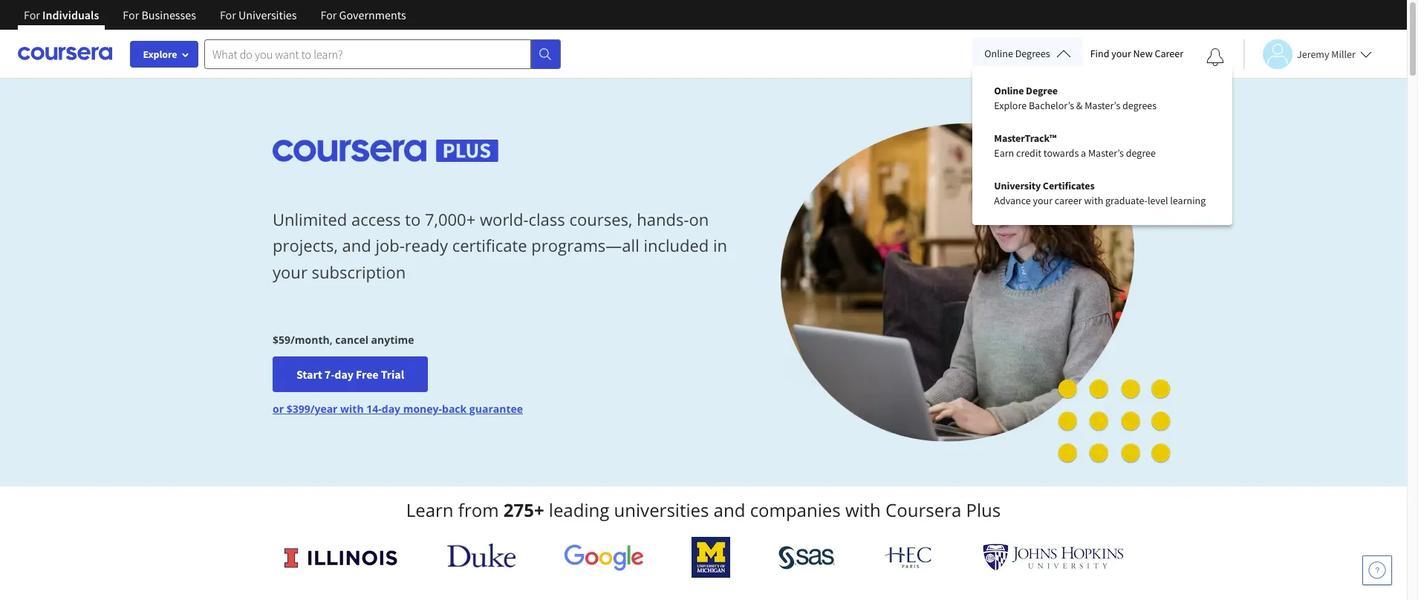 Task type: vqa. For each thing, say whether or not it's contained in the screenshot.


Task type: describe. For each thing, give the bounding box(es) containing it.
plus
[[967, 498, 1001, 522]]

for for governments
[[321, 7, 337, 22]]

1 horizontal spatial day
[[382, 402, 401, 416]]

find
[[1091, 47, 1110, 60]]

certificates
[[1043, 179, 1095, 192]]

credit
[[1017, 146, 1042, 160]]

ready
[[405, 234, 448, 257]]

leading
[[549, 498, 610, 522]]

money-
[[403, 402, 442, 416]]

for for individuals
[[24, 7, 40, 22]]

businesses
[[142, 7, 196, 22]]

level
[[1148, 194, 1169, 207]]

sas image
[[779, 546, 835, 570]]

bachelor's
[[1029, 99, 1075, 112]]

0 vertical spatial your
[[1112, 47, 1132, 60]]

unlimited
[[273, 208, 347, 231]]

new
[[1134, 47, 1153, 60]]

governments
[[339, 7, 406, 22]]

/year
[[310, 402, 338, 416]]

master's for a
[[1089, 146, 1124, 160]]

learn
[[406, 498, 454, 522]]

master's for &
[[1085, 99, 1121, 112]]

start 7-day free trial button
[[273, 357, 428, 393]]

subscription
[[312, 261, 406, 283]]

jeremy
[[1298, 47, 1330, 61]]

advance
[[995, 194, 1031, 207]]

in
[[713, 234, 728, 257]]

1 vertical spatial with
[[340, 402, 364, 416]]

for universities
[[220, 7, 297, 22]]

for businesses
[[123, 7, 196, 22]]

for governments
[[321, 7, 406, 22]]

anytime
[[371, 333, 414, 347]]

hec paris image
[[883, 543, 935, 573]]

find your new career link
[[1083, 45, 1191, 63]]

degrees
[[1123, 99, 1157, 112]]

programs—all
[[532, 234, 640, 257]]

courses,
[[570, 208, 633, 231]]

help center image
[[1369, 562, 1387, 580]]

jeremy miller
[[1298, 47, 1356, 61]]

or $399 /year with 14-day money-back guarantee
[[273, 402, 523, 416]]

duke university image
[[447, 544, 516, 568]]

your inside the unlimited access to 7,000+ world-class courses, hands-on projects, and job-ready certificate programs—all included in your subscription
[[273, 261, 308, 283]]

university
[[995, 179, 1041, 192]]

university of illinois at urbana-champaign image
[[283, 546, 399, 570]]

university of michigan image
[[692, 537, 731, 578]]

mastertrack™
[[995, 132, 1057, 145]]

universities
[[239, 7, 297, 22]]

explore inside dropdown button
[[143, 48, 177, 61]]

guarantee
[[470, 402, 523, 416]]

mastertrack™ earn credit towards a master's degree
[[995, 132, 1156, 160]]

$399
[[287, 402, 310, 416]]

miller
[[1332, 47, 1356, 61]]

hands-
[[637, 208, 689, 231]]

online degrees
[[985, 47, 1051, 60]]

for individuals
[[24, 7, 99, 22]]

jeremy miller button
[[1244, 39, 1373, 69]]

explore button
[[130, 41, 198, 68]]

start
[[297, 367, 322, 382]]

university certificates advance your career with graduate-level learning
[[995, 179, 1206, 207]]



Task type: locate. For each thing, give the bounding box(es) containing it.
individuals
[[42, 7, 99, 22]]

&
[[1077, 99, 1083, 112]]

1 horizontal spatial explore
[[995, 99, 1027, 112]]

1 vertical spatial master's
[[1089, 146, 1124, 160]]

online
[[985, 47, 1014, 60], [995, 84, 1024, 97]]

1 horizontal spatial with
[[846, 498, 881, 522]]

google image
[[564, 544, 644, 572]]

your right find
[[1112, 47, 1132, 60]]

1 horizontal spatial and
[[714, 498, 746, 522]]

for for businesses
[[123, 7, 139, 22]]

$59 /month, cancel anytime
[[273, 333, 414, 347]]

master's right &
[[1085, 99, 1121, 112]]

with left the 14-
[[340, 402, 364, 416]]

4 for from the left
[[321, 7, 337, 22]]

and inside the unlimited access to 7,000+ world-class courses, hands-on projects, and job-ready certificate programs—all included in your subscription
[[342, 234, 371, 257]]

master's inside the mastertrack™ earn credit towards a master's degree
[[1089, 146, 1124, 160]]

learn from 275+ leading universities and companies with coursera plus
[[406, 498, 1001, 522]]

7,000+
[[425, 208, 476, 231]]

day
[[335, 367, 354, 382], [382, 402, 401, 416]]

coursera image
[[18, 42, 112, 66]]

0 horizontal spatial day
[[335, 367, 354, 382]]

cancel
[[335, 333, 369, 347]]

access
[[352, 208, 401, 231]]

or
[[273, 402, 284, 416]]

degrees
[[1016, 47, 1051, 60]]

0 vertical spatial master's
[[1085, 99, 1121, 112]]

online for online degree explore bachelor's & master's degrees
[[995, 84, 1024, 97]]

online left degree
[[995, 84, 1024, 97]]

master's inside online degree explore bachelor's & master's degrees
[[1085, 99, 1121, 112]]

0 vertical spatial with
[[1085, 194, 1104, 207]]

for
[[24, 7, 40, 22], [123, 7, 139, 22], [220, 7, 236, 22], [321, 7, 337, 22]]

for left governments
[[321, 7, 337, 22]]

start 7-day free trial
[[297, 367, 404, 382]]

0 vertical spatial explore
[[143, 48, 177, 61]]

for for universities
[[220, 7, 236, 22]]

2 horizontal spatial with
[[1085, 194, 1104, 207]]

1 vertical spatial and
[[714, 498, 746, 522]]

certificate
[[452, 234, 527, 257]]

0 horizontal spatial and
[[342, 234, 371, 257]]

your
[[1112, 47, 1132, 60], [1033, 194, 1053, 207], [273, 261, 308, 283]]

2 for from the left
[[123, 7, 139, 22]]

day left money-
[[382, 402, 401, 416]]

and up subscription
[[342, 234, 371, 257]]

1 vertical spatial day
[[382, 402, 401, 416]]

with
[[1085, 194, 1104, 207], [340, 402, 364, 416], [846, 498, 881, 522]]

None search field
[[204, 39, 561, 69]]

day left free
[[335, 367, 354, 382]]

/month,
[[291, 333, 333, 347]]

online inside dropdown button
[[985, 47, 1014, 60]]

your down projects,
[[273, 261, 308, 283]]

0 vertical spatial and
[[342, 234, 371, 257]]

What do you want to learn? text field
[[204, 39, 531, 69]]

0 horizontal spatial with
[[340, 402, 364, 416]]

online degrees menu
[[983, 74, 1224, 217]]

with right career
[[1085, 194, 1104, 207]]

banner navigation
[[12, 0, 418, 41]]

for left universities
[[220, 7, 236, 22]]

a
[[1081, 146, 1087, 160]]

learning
[[1171, 194, 1206, 207]]

online left degrees
[[985, 47, 1014, 60]]

2 vertical spatial with
[[846, 498, 881, 522]]

for left businesses
[[123, 7, 139, 22]]

2 vertical spatial your
[[273, 261, 308, 283]]

day inside start 7-day free trial button
[[335, 367, 354, 382]]

on
[[689, 208, 709, 231]]

find your new career
[[1091, 47, 1184, 60]]

your left career
[[1033, 194, 1053, 207]]

coursera plus image
[[273, 140, 499, 162]]

johns hopkins university image
[[983, 544, 1124, 572]]

2 horizontal spatial your
[[1112, 47, 1132, 60]]

0 vertical spatial day
[[335, 367, 354, 382]]

companies
[[750, 498, 841, 522]]

trial
[[381, 367, 404, 382]]

from
[[458, 498, 499, 522]]

degree
[[1026, 84, 1058, 97]]

back
[[442, 402, 467, 416]]

universities
[[614, 498, 709, 522]]

online degree explore bachelor's & master's degrees
[[995, 84, 1157, 112]]

master's right a
[[1089, 146, 1124, 160]]

earn
[[995, 146, 1015, 160]]

online inside online degree explore bachelor's & master's degrees
[[995, 84, 1024, 97]]

0 vertical spatial online
[[985, 47, 1014, 60]]

0 horizontal spatial your
[[273, 261, 308, 283]]

world-
[[480, 208, 529, 231]]

$59
[[273, 333, 291, 347]]

job-
[[376, 234, 405, 257]]

master's
[[1085, 99, 1121, 112], [1089, 146, 1124, 160]]

and up university of michigan image
[[714, 498, 746, 522]]

1 horizontal spatial your
[[1033, 194, 1053, 207]]

and
[[342, 234, 371, 257], [714, 498, 746, 522]]

towards
[[1044, 146, 1079, 160]]

online degrees button
[[973, 37, 1083, 70]]

class
[[529, 208, 565, 231]]

14-
[[367, 402, 382, 416]]

your inside university certificates advance your career with graduate-level learning
[[1033, 194, 1053, 207]]

career
[[1155, 47, 1184, 60]]

degree
[[1127, 146, 1156, 160]]

unlimited access to 7,000+ world-class courses, hands-on projects, and job-ready certificate programs—all included in your subscription
[[273, 208, 728, 283]]

included
[[644, 234, 709, 257]]

0 horizontal spatial explore
[[143, 48, 177, 61]]

explore
[[143, 48, 177, 61], [995, 99, 1027, 112]]

7-
[[325, 367, 335, 382]]

3 for from the left
[[220, 7, 236, 22]]

coursera
[[886, 498, 962, 522]]

1 vertical spatial online
[[995, 84, 1024, 97]]

with inside university certificates advance your career with graduate-level learning
[[1085, 194, 1104, 207]]

1 vertical spatial your
[[1033, 194, 1053, 207]]

with left coursera
[[846, 498, 881, 522]]

1 for from the left
[[24, 7, 40, 22]]

online for online degrees
[[985, 47, 1014, 60]]

projects,
[[273, 234, 338, 257]]

graduate-
[[1106, 194, 1148, 207]]

show notifications image
[[1207, 48, 1225, 66]]

explore down degree
[[995, 99, 1027, 112]]

career
[[1055, 194, 1083, 207]]

free
[[356, 367, 379, 382]]

275+
[[504, 498, 544, 522]]

1 vertical spatial explore
[[995, 99, 1027, 112]]

explore inside online degree explore bachelor's & master's degrees
[[995, 99, 1027, 112]]

for left individuals
[[24, 7, 40, 22]]

explore down for businesses
[[143, 48, 177, 61]]

to
[[405, 208, 421, 231]]



